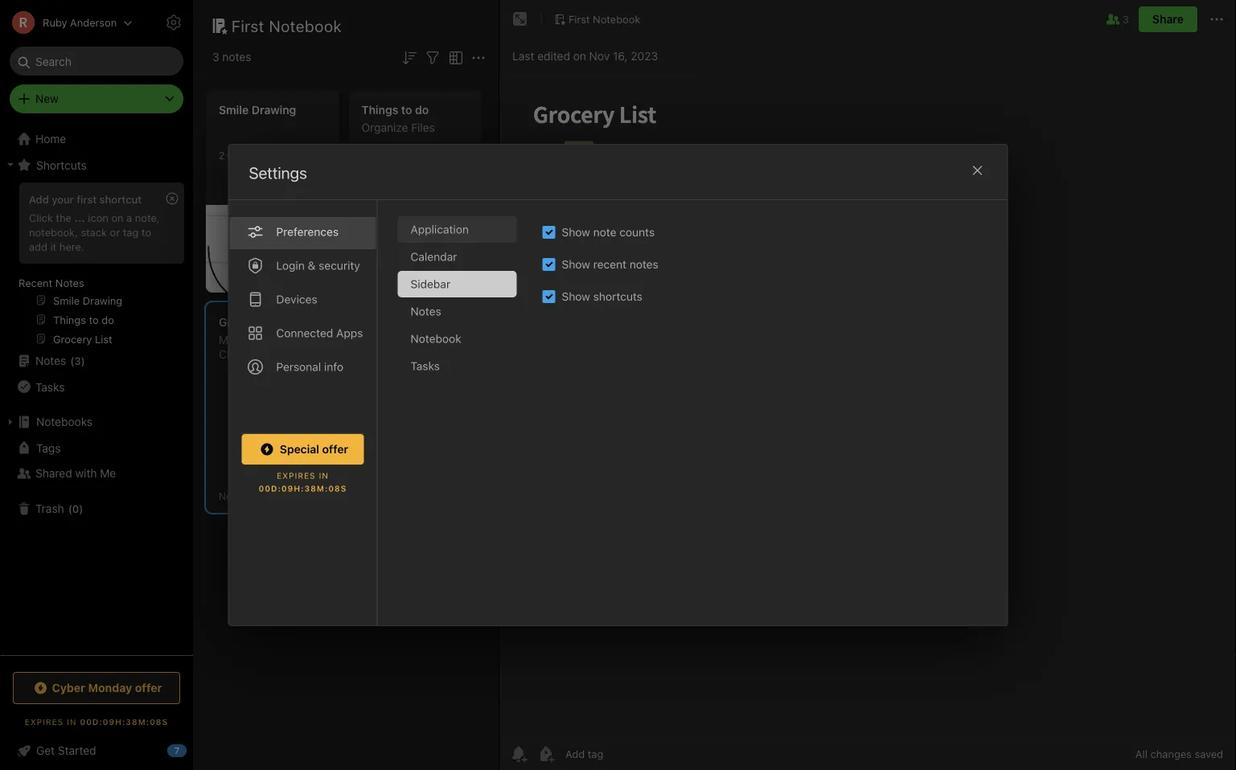 Task type: locate. For each thing, give the bounding box(es) containing it.
expires in 00d:09h:38m:08s down 'special offer' popup button
[[259, 471, 347, 494]]

0 vertical spatial 00d:09h:38m:08s
[[259, 484, 347, 494]]

0 horizontal spatial min
[[227, 150, 244, 161]]

1 vertical spatial tasks
[[35, 380, 65, 394]]

notes for notes
[[411, 305, 441, 318]]

1 vertical spatial to
[[141, 226, 151, 238]]

changes
[[1151, 749, 1192, 761]]

notebook
[[593, 13, 641, 25], [269, 16, 342, 35], [411, 332, 462, 346]]

0 vertical spatial 2
[[219, 150, 225, 161]]

add your first shortcut
[[29, 193, 142, 205]]

tree containing home
[[0, 126, 193, 655]]

( inside notes ( 3 )
[[70, 355, 74, 367]]

1 horizontal spatial 00d:09h:38m:08s
[[259, 484, 347, 494]]

personal
[[276, 360, 321, 374]]

personal info
[[276, 360, 344, 374]]

first notebook up 16,
[[569, 13, 641, 25]]

2 horizontal spatial notebook
[[593, 13, 641, 25]]

Search text field
[[21, 47, 172, 76]]

) for trash
[[79, 503, 83, 515]]

close image
[[968, 161, 988, 180]]

on left a
[[111, 212, 124, 224]]

0 vertical spatial notes
[[55, 277, 84, 289]]

it
[[50, 240, 57, 252]]

3 inside button
[[1123, 13, 1129, 25]]

16,
[[613, 49, 628, 63]]

in down 'special offer'
[[319, 471, 329, 481]]

0 vertical spatial nov
[[589, 49, 610, 63]]

last
[[512, 49, 535, 63]]

tasks down notes ( 3 )
[[35, 380, 65, 394]]

organize
[[362, 121, 408, 134]]

1 vertical spatial )
[[79, 503, 83, 515]]

1 horizontal spatial in
[[319, 471, 329, 481]]

group containing add your first shortcut
[[0, 178, 192, 355]]

shared with me
[[35, 467, 116, 480]]

1 vertical spatial in
[[67, 718, 77, 727]]

1 vertical spatial min
[[370, 270, 387, 282]]

0 vertical spatial in
[[319, 471, 329, 481]]

00d:09h:38m:08s for offer
[[259, 484, 347, 494]]

notebook tab
[[398, 326, 517, 352]]

2 down smile
[[219, 150, 225, 161]]

1 horizontal spatial 2
[[362, 270, 367, 282]]

in
[[319, 471, 329, 481], [67, 718, 77, 727]]

1 horizontal spatial notebook
[[411, 332, 462, 346]]

1 horizontal spatial tasks
[[411, 360, 440, 373]]

)
[[81, 355, 85, 367], [79, 503, 83, 515]]

nov left 16
[[219, 491, 237, 502]]

offer right special
[[322, 443, 348, 456]]

1 vertical spatial 2
[[362, 270, 367, 282]]

smile drawing
[[219, 103, 296, 117]]

Show recent notes checkbox
[[543, 258, 556, 271]]

( inside trash ( 0 )
[[68, 503, 72, 515]]

notes down counts
[[630, 258, 659, 271]]

00d:09h:38m:08s down 'special offer' popup button
[[259, 484, 347, 494]]

nov
[[589, 49, 610, 63], [219, 491, 237, 502]]

in for special
[[319, 471, 329, 481]]

1 vertical spatial expires
[[25, 718, 64, 727]]

0 horizontal spatial ago
[[246, 150, 263, 161]]

show right show shortcuts option
[[562, 290, 590, 303]]

1 horizontal spatial notes
[[630, 258, 659, 271]]

1 vertical spatial 00d:09h:38m:08s
[[80, 718, 168, 727]]

ago down 1/2
[[389, 270, 406, 282]]

notes inside tab
[[411, 305, 441, 318]]

expand note image
[[511, 10, 530, 29]]

00d:09h:38m:08s down monday
[[80, 718, 168, 727]]

1 horizontal spatial 2 min ago
[[362, 270, 406, 282]]

1 vertical spatial offer
[[135, 682, 162, 695]]

with
[[75, 467, 97, 480]]

0 horizontal spatial to
[[141, 226, 151, 238]]

sidebar
[[411, 278, 451, 291]]

1 vertical spatial (
[[68, 503, 72, 515]]

2 horizontal spatial 3
[[1123, 13, 1129, 25]]

3 up smile
[[212, 50, 219, 64]]

notes tab
[[398, 298, 517, 325]]

tab list containing preferences
[[229, 200, 378, 626]]

notes right recent
[[55, 277, 84, 289]]

expires down the cyber
[[25, 718, 64, 727]]

apps
[[336, 327, 363, 340]]

0 vertical spatial show
[[562, 226, 590, 239]]

00d:09h:38m:08s for monday
[[80, 718, 168, 727]]

show for show recent notes
[[562, 258, 590, 271]]

2 min ago up settings
[[219, 150, 263, 161]]

share
[[1153, 12, 1184, 26]]

show recent notes
[[562, 258, 659, 271]]

1 horizontal spatial offer
[[322, 443, 348, 456]]

3 up the tasks button
[[74, 355, 81, 367]]

0 horizontal spatial tab list
[[229, 200, 378, 626]]

tab list for show note counts
[[398, 216, 530, 626]]

1 horizontal spatial tab list
[[398, 216, 530, 626]]

tasks down notebook "tab"
[[411, 360, 440, 373]]

1 vertical spatial show
[[562, 258, 590, 271]]

stack
[[81, 226, 107, 238]]

expires inside the expires in 00d:09h:38m:08s
[[277, 471, 316, 481]]

things
[[362, 103, 398, 117]]

0 vertical spatial offer
[[322, 443, 348, 456]]

here.
[[59, 240, 84, 252]]

1 vertical spatial ago
[[389, 270, 406, 282]]

3 for 3 notes
[[212, 50, 219, 64]]

0 vertical spatial to
[[401, 103, 412, 117]]

2 vertical spatial show
[[562, 290, 590, 303]]

2 vertical spatial 3
[[74, 355, 81, 367]]

on right edited
[[573, 49, 586, 63]]

0 horizontal spatial expires
[[25, 718, 64, 727]]

0 vertical spatial expires
[[277, 471, 316, 481]]

notes down the sidebar
[[411, 305, 441, 318]]

calendar
[[411, 250, 457, 263]]

edited
[[538, 49, 570, 63]]

or
[[110, 226, 120, 238]]

offer right monday
[[135, 682, 162, 695]]

shortcut
[[99, 193, 142, 205]]

icon on a note, notebook, stack or tag to add it here.
[[29, 212, 160, 252]]

first notebook
[[569, 13, 641, 25], [232, 16, 342, 35]]

settings image
[[164, 13, 183, 32]]

0 horizontal spatial notes
[[222, 50, 251, 64]]

Show shortcuts checkbox
[[543, 290, 556, 303]]

first
[[569, 13, 590, 25], [232, 16, 265, 35]]

note
[[593, 226, 617, 239]]

0 horizontal spatial expires in 00d:09h:38m:08s
[[25, 718, 168, 727]]

0 vertical spatial (
[[70, 355, 74, 367]]

tab list
[[229, 200, 378, 626], [398, 216, 530, 626]]

0 horizontal spatial on
[[111, 212, 124, 224]]

expires in 00d:09h:38m:08s
[[259, 471, 347, 494], [25, 718, 168, 727]]

on inside note window element
[[573, 49, 586, 63]]

2 min ago
[[219, 150, 263, 161], [362, 270, 406, 282]]

ago
[[246, 150, 263, 161], [389, 270, 406, 282]]

expires down special
[[277, 471, 316, 481]]

notes up smile
[[222, 50, 251, 64]]

1 horizontal spatial expires in 00d:09h:38m:08s
[[259, 471, 347, 494]]

None search field
[[21, 47, 172, 76]]

1 horizontal spatial to
[[401, 103, 412, 117]]

show right show recent notes option
[[562, 258, 590, 271]]

...
[[74, 212, 85, 224]]

3 for 3
[[1123, 13, 1129, 25]]

1 horizontal spatial 3
[[212, 50, 219, 64]]

0 vertical spatial expires in 00d:09h:38m:08s
[[259, 471, 347, 494]]

tree
[[0, 126, 193, 655]]

) right "trash"
[[79, 503, 83, 515]]

first up 3 notes on the top of page
[[232, 16, 265, 35]]

trash
[[35, 502, 64, 516]]

0 vertical spatial 3
[[1123, 13, 1129, 25]]

) inside notes ( 3 )
[[81, 355, 85, 367]]

notes
[[55, 277, 84, 289], [411, 305, 441, 318], [35, 354, 66, 368]]

click the ...
[[29, 212, 85, 224]]

shortcuts
[[593, 290, 643, 303]]

( right "trash"
[[68, 503, 72, 515]]

show for show note counts
[[562, 226, 590, 239]]

first up "last edited on nov 16, 2023"
[[569, 13, 590, 25]]

1 vertical spatial on
[[111, 212, 124, 224]]

in down the cyber
[[67, 718, 77, 727]]

0 vertical spatial tasks
[[411, 360, 440, 373]]

min down smile
[[227, 150, 244, 161]]

2 right security
[[362, 270, 367, 282]]

show
[[562, 226, 590, 239], [562, 258, 590, 271], [562, 290, 590, 303]]

1 horizontal spatial nov
[[589, 49, 610, 63]]

0 vertical spatial )
[[81, 355, 85, 367]]

0 vertical spatial ago
[[246, 150, 263, 161]]

in inside the expires in 00d:09h:38m:08s
[[319, 471, 329, 481]]

1 horizontal spatial ago
[[389, 270, 406, 282]]

0 horizontal spatial first
[[232, 16, 265, 35]]

1 horizontal spatial expires
[[277, 471, 316, 481]]

tasks
[[411, 360, 440, 373], [35, 380, 65, 394]]

2023
[[631, 49, 658, 63]]

show right show note counts 'option'
[[562, 226, 590, 239]]

3 notes
[[212, 50, 251, 64]]

offer inside popup button
[[322, 443, 348, 456]]

1 horizontal spatial first notebook
[[569, 13, 641, 25]]

calendar tab
[[398, 244, 517, 270]]

expires in 00d:09h:38m:08s down cyber monday offer popup button
[[25, 718, 168, 727]]

( up the tasks button
[[70, 355, 74, 367]]

3
[[1123, 13, 1129, 25], [212, 50, 219, 64], [74, 355, 81, 367]]

tab list containing application
[[398, 216, 530, 626]]

) inside trash ( 0 )
[[79, 503, 83, 515]]

0 horizontal spatial in
[[67, 718, 77, 727]]

your
[[52, 193, 74, 205]]

0 horizontal spatial notebook
[[269, 16, 342, 35]]

1 vertical spatial 2 min ago
[[362, 270, 406, 282]]

notebook,
[[29, 226, 78, 238]]

00d:09h:38m:08s
[[259, 484, 347, 494], [80, 718, 168, 727]]

notes up the tasks button
[[35, 354, 66, 368]]

2 vertical spatial notes
[[35, 354, 66, 368]]

recent
[[19, 277, 53, 289]]

recent notes
[[19, 277, 84, 289]]

nov left 16,
[[589, 49, 610, 63]]

eggs
[[243, 333, 269, 347]]

1 show from the top
[[562, 226, 590, 239]]

group
[[0, 178, 192, 355]]

0 horizontal spatial offer
[[135, 682, 162, 695]]

login & security
[[276, 259, 360, 272]]

3 show from the top
[[562, 290, 590, 303]]

) up the tasks button
[[81, 355, 85, 367]]

to down note,
[[141, 226, 151, 238]]

shortcuts button
[[0, 152, 192, 178]]

offer
[[322, 443, 348, 456], [135, 682, 162, 695]]

expires in 00d:09h:38m:08s for cyber
[[25, 718, 168, 727]]

2 show from the top
[[562, 258, 590, 271]]

1 vertical spatial 3
[[212, 50, 219, 64]]

ago up settings
[[246, 150, 263, 161]]

to left do
[[401, 103, 412, 117]]

1 vertical spatial expires in 00d:09h:38m:08s
[[25, 718, 168, 727]]

0 horizontal spatial tasks
[[35, 380, 65, 394]]

2
[[219, 150, 225, 161], [362, 270, 367, 282]]

0 vertical spatial 2 min ago
[[219, 150, 263, 161]]

1 horizontal spatial on
[[573, 49, 586, 63]]

1 horizontal spatial first
[[569, 13, 590, 25]]

first notebook button
[[549, 8, 646, 31]]

2 min ago down 1/2
[[362, 270, 406, 282]]

to
[[401, 103, 412, 117], [141, 226, 151, 238]]

1 vertical spatial notes
[[411, 305, 441, 318]]

0 horizontal spatial 2 min ago
[[219, 150, 263, 161]]

0 horizontal spatial nov
[[219, 491, 237, 502]]

home link
[[0, 126, 193, 152]]

first
[[77, 193, 97, 205]]

expires
[[277, 471, 316, 481], [25, 718, 64, 727]]

0 horizontal spatial 00d:09h:38m:08s
[[80, 718, 168, 727]]

0 vertical spatial on
[[573, 49, 586, 63]]

0 vertical spatial min
[[227, 150, 244, 161]]

min down 1/2
[[370, 270, 387, 282]]

16
[[239, 491, 250, 502]]

first notebook up 3 notes on the top of page
[[232, 16, 342, 35]]

security
[[319, 259, 360, 272]]

0 horizontal spatial 3
[[74, 355, 81, 367]]

notes for notes ( 3 )
[[35, 354, 66, 368]]

in for cyber
[[67, 718, 77, 727]]

3 left share
[[1123, 13, 1129, 25]]



Task type: vqa. For each thing, say whether or not it's contained in the screenshot.
right the First Notebook
yes



Task type: describe. For each thing, give the bounding box(es) containing it.
show shortcuts
[[562, 290, 643, 303]]

settings
[[249, 163, 307, 182]]

special offer button
[[242, 434, 364, 465]]

add
[[29, 193, 49, 205]]

cyber monday offer button
[[13, 673, 180, 705]]

tags
[[36, 441, 61, 455]]

note,
[[135, 212, 160, 224]]

connected
[[276, 327, 333, 340]]

( for notes
[[70, 355, 74, 367]]

sugar
[[272, 333, 302, 347]]

0
[[72, 503, 79, 515]]

tag
[[123, 226, 139, 238]]

expires in 00d:09h:38m:08s for special
[[259, 471, 347, 494]]

to inside things to do organize files
[[401, 103, 412, 117]]

3 button
[[1104, 10, 1129, 29]]

grocery list milk eggs sugar cheese
[[219, 316, 302, 361]]

do
[[415, 103, 429, 117]]

note window element
[[500, 0, 1237, 771]]

first notebook inside 'button'
[[569, 13, 641, 25]]

notebook inside 'button'
[[593, 13, 641, 25]]

sidebar tab
[[398, 271, 517, 298]]

show for show shortcuts
[[562, 290, 590, 303]]

info
[[324, 360, 344, 374]]

click
[[29, 212, 53, 224]]

1 horizontal spatial min
[[370, 270, 387, 282]]

shortcuts
[[36, 158, 87, 172]]

trash ( 0 )
[[35, 502, 83, 516]]

new button
[[10, 84, 183, 113]]

application tab
[[398, 216, 517, 243]]

0 horizontal spatial first notebook
[[232, 16, 342, 35]]

last edited on nov 16, 2023
[[512, 49, 658, 63]]

milk
[[219, 333, 240, 347]]

login
[[276, 259, 305, 272]]

nov 16
[[219, 491, 250, 502]]

the
[[56, 212, 72, 224]]

a
[[126, 212, 132, 224]]

connected apps
[[276, 327, 363, 340]]

Note Editor text field
[[500, 77, 1237, 738]]

tasks button
[[0, 374, 192, 400]]

1 vertical spatial nov
[[219, 491, 237, 502]]

offer inside popup button
[[135, 682, 162, 695]]

cyber
[[52, 682, 85, 695]]

expand notebooks image
[[4, 416, 17, 429]]

recent
[[593, 258, 627, 271]]

1/2
[[380, 241, 393, 253]]

to inside icon on a note, notebook, stack or tag to add it here.
[[141, 226, 151, 238]]

( for trash
[[68, 503, 72, 515]]

add
[[29, 240, 47, 252]]

expires for special offer
[[277, 471, 316, 481]]

expires for cyber monday offer
[[25, 718, 64, 727]]

share button
[[1139, 6, 1198, 32]]

tasks inside button
[[35, 380, 65, 394]]

cheese
[[219, 348, 258, 361]]

add a reminder image
[[509, 745, 529, 764]]

preferences
[[276, 225, 339, 239]]

tasks tab
[[398, 353, 517, 380]]

0 vertical spatial notes
[[222, 50, 251, 64]]

) for notes
[[81, 355, 85, 367]]

on inside icon on a note, notebook, stack or tag to add it here.
[[111, 212, 124, 224]]

thumbnail image
[[206, 205, 339, 293]]

counts
[[620, 226, 655, 239]]

shared with me link
[[0, 461, 192, 487]]

all
[[1136, 749, 1148, 761]]

3 inside notes ( 3 )
[[74, 355, 81, 367]]

shared
[[35, 467, 72, 480]]

application
[[411, 223, 469, 236]]

special offer
[[280, 443, 348, 456]]

tags button
[[0, 435, 192, 461]]

add tag image
[[537, 745, 556, 764]]

Show note counts checkbox
[[543, 226, 556, 239]]

nov inside note window element
[[589, 49, 610, 63]]

first inside 'button'
[[569, 13, 590, 25]]

all changes saved
[[1136, 749, 1224, 761]]

files
[[411, 121, 435, 134]]

things to do organize files
[[362, 103, 435, 134]]

me
[[100, 467, 116, 480]]

saved
[[1195, 749, 1224, 761]]

notebooks
[[36, 416, 93, 429]]

icon
[[88, 212, 108, 224]]

devices
[[276, 293, 318, 306]]

show note counts
[[562, 226, 655, 239]]

list
[[265, 316, 285, 329]]

tasks inside tab
[[411, 360, 440, 373]]

home
[[35, 132, 66, 146]]

notebooks link
[[0, 409, 192, 435]]

drawing
[[252, 103, 296, 117]]

smile
[[219, 103, 249, 117]]

1 vertical spatial notes
[[630, 258, 659, 271]]

0 horizontal spatial 2
[[219, 150, 225, 161]]

cyber monday offer
[[52, 682, 162, 695]]

notes inside group
[[55, 277, 84, 289]]

new
[[35, 92, 59, 105]]

special
[[280, 443, 319, 456]]

&
[[308, 259, 316, 272]]

notebook inside "tab"
[[411, 332, 462, 346]]

tab list for calendar
[[229, 200, 378, 626]]

monday
[[88, 682, 132, 695]]



